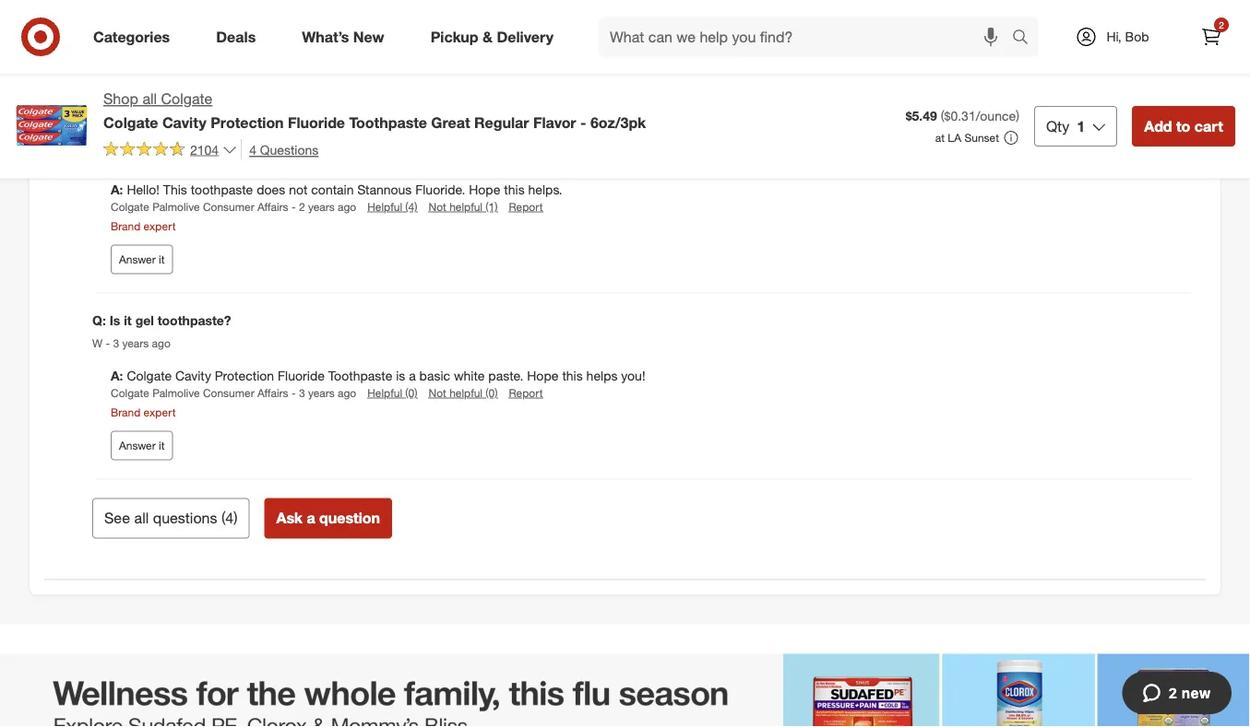 Task type: locate. For each thing, give the bounding box(es) containing it.
not inside button
[[429, 200, 446, 213]]

report button down helps.
[[509, 199, 543, 215]]

stannous
[[357, 181, 412, 197]]

0 vertical spatial helpful
[[449, 200, 483, 213]]

0 vertical spatial )
[[1016, 108, 1019, 124]]

2 q: from the top
[[92, 312, 106, 329]]

0 vertical spatial brand
[[111, 33, 140, 47]]

0 vertical spatial protection
[[211, 113, 284, 131]]

this left helps.
[[504, 181, 525, 197]]

consumer down 2104
[[203, 200, 254, 213]]

answer it button up see
[[111, 431, 173, 461]]

0 vertical spatial expert
[[144, 33, 176, 47]]

0 vertical spatial hope
[[469, 181, 500, 197]]

toothpaste left 'have'
[[171, 126, 238, 142]]

sunset
[[965, 131, 999, 145]]

2 brand expert from the top
[[111, 219, 176, 233]]

(
[[941, 108, 944, 124], [221, 510, 225, 528]]

brand expert down the q: is it gel toothpaste? w - 3 years ago
[[111, 405, 176, 419]]

0 vertical spatial report button
[[509, 199, 543, 215]]

(0) down a: colgate cavity protection fluoride toothpaste is a basic white paste. hope this helps you!
[[405, 386, 418, 400]]

0 vertical spatial a:
[[111, 181, 123, 197]]

does
[[109, 126, 141, 142]]

1 a: from the top
[[111, 181, 123, 197]]

0 vertical spatial 2
[[1219, 19, 1224, 30]]

flavor
[[533, 113, 576, 131]]

2 vertical spatial this
[[562, 367, 583, 384]]

this inside q: does this toothpaste have stannous fluoride as an ingredient? arlingtonlady - 2 years ago
[[145, 126, 167, 142]]

a
[[409, 367, 416, 384], [307, 510, 315, 528]]

1 vertical spatial a:
[[111, 367, 123, 384]]

2 left 2104
[[171, 151, 177, 164]]

ago down gel
[[152, 337, 171, 351]]

2 helpful from the top
[[367, 386, 402, 400]]

3 answer from the top
[[119, 439, 156, 453]]

1 affairs from the top
[[257, 200, 288, 213]]

0 horizontal spatial (
[[221, 510, 225, 528]]

hope up (1)
[[469, 181, 500, 197]]

la
[[948, 131, 962, 145]]

2 horizontal spatial this
[[562, 367, 583, 384]]

0 vertical spatial consumer
[[203, 200, 254, 213]]

1 horizontal spatial )
[[1016, 108, 1019, 124]]

1 vertical spatial 3
[[299, 386, 305, 400]]

toothpaste inside q: does this toothpaste have stannous fluoride as an ingredient? arlingtonlady - 2 years ago
[[171, 126, 238, 142]]

1 horizontal spatial (
[[941, 108, 944, 124]]

helpful inside button
[[367, 200, 402, 213]]

this
[[145, 126, 167, 142], [504, 181, 525, 197], [562, 367, 583, 384]]

1 brand from the top
[[111, 33, 140, 47]]

1 vertical spatial answer it button
[[111, 245, 173, 275]]

hi,
[[1107, 29, 1122, 45]]

0 horizontal spatial 3
[[113, 337, 119, 351]]

- inside the shop all colgate colgate cavity protection fluoride toothpaste great regular flavor - 6oz/3pk
[[580, 113, 586, 131]]

hope right "paste."
[[527, 367, 559, 384]]

3 inside the q: is it gel toothpaste? w - 3 years ago
[[113, 337, 119, 351]]

2 not from the top
[[429, 386, 446, 400]]

0 vertical spatial palmolive
[[152, 200, 200, 213]]

report down helps.
[[509, 200, 543, 213]]

2 answer from the top
[[119, 253, 156, 267]]

a: left hello!
[[111, 181, 123, 197]]

1 vertical spatial report button
[[509, 385, 543, 401]]

1 vertical spatial brand
[[111, 219, 140, 233]]

1 vertical spatial this
[[504, 181, 525, 197]]

q: inside q: does this toothpaste have stannous fluoride as an ingredient? arlingtonlady - 2 years ago
[[92, 126, 106, 142]]

0 horizontal spatial (0)
[[405, 386, 418, 400]]

years inside the q: is it gel toothpaste? w - 3 years ago
[[122, 337, 149, 351]]

1 horizontal spatial hope
[[527, 367, 559, 384]]

ago
[[210, 151, 229, 164], [338, 200, 356, 213], [152, 337, 171, 351], [338, 386, 356, 400]]

0 horizontal spatial a
[[307, 510, 315, 528]]

)
[[1016, 108, 1019, 124], [234, 510, 238, 528]]

this right does
[[145, 126, 167, 142]]

0 vertical spatial report
[[509, 200, 543, 213]]

ask a question button
[[264, 499, 392, 539]]

( right $5.49
[[941, 108, 944, 124]]

1 vertical spatial 2
[[171, 151, 177, 164]]

brand expert for it
[[111, 405, 176, 419]]

years inside q: does this toothpaste have stannous fluoride as an ingredient? arlingtonlady - 2 years ago
[[180, 151, 207, 164]]

2 inside 'link'
[[1219, 19, 1224, 30]]

4
[[249, 141, 256, 158], [225, 510, 234, 528]]

2 vertical spatial 2
[[299, 200, 305, 213]]

4 questions link
[[241, 139, 319, 160]]

years down a: colgate cavity protection fluoride toothpaste is a basic white paste. hope this helps you!
[[308, 386, 335, 400]]

1 vertical spatial report
[[509, 386, 543, 400]]

1 helpful from the top
[[367, 200, 402, 213]]

0 horizontal spatial this
[[145, 126, 167, 142]]

answer for it
[[119, 439, 156, 453]]

answer it up shop
[[119, 67, 165, 80]]

answer it up gel
[[119, 253, 165, 267]]

report for helps.
[[509, 200, 543, 213]]

palmolive down this
[[152, 200, 200, 213]]

2
[[1219, 19, 1224, 30], [171, 151, 177, 164], [299, 200, 305, 213]]

1 vertical spatial answer it
[[119, 253, 165, 267]]

answer
[[119, 67, 156, 80], [119, 253, 156, 267], [119, 439, 156, 453]]

toothpaste up colgate palmolive consumer affairs - 2 years ago
[[191, 181, 253, 197]]

answer it button up gel
[[111, 245, 173, 275]]

2 report from the top
[[509, 386, 543, 400]]

it
[[159, 67, 165, 80], [159, 253, 165, 267], [124, 312, 132, 329], [159, 439, 165, 453]]

palmolive down the q: is it gel toothpaste? w - 3 years ago
[[152, 386, 200, 400]]

0 vertical spatial 4
[[249, 141, 256, 158]]

protection up colgate palmolive consumer affairs - 3 years ago
[[215, 367, 274, 384]]

helpful inside 'button'
[[367, 386, 402, 400]]

1 vertical spatial brand expert
[[111, 219, 176, 233]]

2 (0) from the left
[[486, 386, 498, 400]]

answer it button up shop
[[111, 59, 173, 88]]

4 right questions
[[225, 510, 234, 528]]

) right questions
[[234, 510, 238, 528]]

1 vertical spatial (
[[221, 510, 225, 528]]

protection up 4 questions link
[[211, 113, 284, 131]]

2 answer it button from the top
[[111, 245, 173, 275]]

ago up colgate palmolive consumer affairs - 2 years ago
[[210, 151, 229, 164]]

this left helps
[[562, 367, 583, 384]]

0 vertical spatial q:
[[92, 126, 106, 142]]

cavity up 2104 link on the left top of page
[[162, 113, 206, 131]]

deals link
[[200, 17, 279, 57]]

answer up gel
[[119, 253, 156, 267]]

helpful inside button
[[449, 200, 483, 213]]

answer it
[[119, 67, 165, 80], [119, 253, 165, 267], [119, 439, 165, 453]]

1 q: from the top
[[92, 126, 106, 142]]

0 vertical spatial answer
[[119, 67, 156, 80]]

a right is at the left bottom of the page
[[409, 367, 416, 384]]

- inside q: does this toothpaste have stannous fluoride as an ingredient? arlingtonlady - 2 years ago
[[164, 151, 168, 164]]

not down the fluoride.
[[429, 200, 446, 213]]

1 vertical spatial a
[[307, 510, 315, 528]]

years up this
[[180, 151, 207, 164]]

1 helpful from the top
[[449, 200, 483, 213]]

1 consumer from the top
[[203, 200, 254, 213]]

(0)
[[405, 386, 418, 400], [486, 386, 498, 400]]

1 vertical spatial helpful
[[449, 386, 483, 400]]

0 vertical spatial fluoride
[[288, 113, 345, 131]]

cavity
[[162, 113, 206, 131], [175, 367, 211, 384]]

) left the qty
[[1016, 108, 1019, 124]]

not inside button
[[429, 386, 446, 400]]

brand down hello!
[[111, 219, 140, 233]]

fluoride up colgate palmolive consumer affairs - 3 years ago
[[278, 367, 325, 384]]

report button
[[509, 199, 543, 215], [509, 385, 543, 401]]

2 vertical spatial answer it
[[119, 439, 165, 453]]

1 vertical spatial )
[[234, 510, 238, 528]]

2 vertical spatial expert
[[144, 405, 176, 419]]

0 vertical spatial cavity
[[162, 113, 206, 131]]

2 report button from the top
[[509, 385, 543, 401]]

report
[[509, 200, 543, 213], [509, 386, 543, 400]]

-
[[580, 113, 586, 131], [164, 151, 168, 164], [291, 200, 296, 213], [106, 337, 110, 351], [291, 386, 296, 400]]

all for shop
[[142, 90, 157, 108]]

helpful down stannous
[[367, 200, 402, 213]]

search button
[[1004, 17, 1048, 61]]

0 vertical spatial 3
[[113, 337, 119, 351]]

consumer down toothpaste?
[[203, 386, 254, 400]]

not helpful  (1) button
[[429, 199, 498, 215]]

3 brand from the top
[[111, 405, 140, 419]]

1 vertical spatial all
[[134, 510, 149, 528]]

0 vertical spatial a
[[409, 367, 416, 384]]

( right questions
[[221, 510, 225, 528]]

1 vertical spatial hope
[[527, 367, 559, 384]]

colgate
[[161, 90, 212, 108], [103, 113, 158, 131], [111, 200, 149, 213], [127, 367, 172, 384], [111, 386, 149, 400]]

fluoride up questions
[[288, 113, 345, 131]]

2 consumer from the top
[[203, 386, 254, 400]]

1 vertical spatial affairs
[[257, 386, 288, 400]]

toothpaste
[[171, 126, 238, 142], [191, 181, 253, 197]]

0 vertical spatial affairs
[[257, 200, 288, 213]]

a: down is
[[111, 367, 123, 384]]

1 vertical spatial expert
[[144, 219, 176, 233]]

4 inside 4 questions link
[[249, 141, 256, 158]]

ago down a: colgate cavity protection fluoride toothpaste is a basic white paste. hope this helps you!
[[338, 386, 356, 400]]

2 horizontal spatial 2
[[1219, 19, 1224, 30]]

0 vertical spatial toothpaste
[[349, 113, 427, 131]]

image of colgate cavity protection fluoride toothpaste great regular flavor - 6oz/3pk image
[[15, 89, 89, 162]]

0 vertical spatial not
[[429, 200, 446, 213]]

q: left is
[[92, 312, 106, 329]]

expert
[[144, 33, 176, 47], [144, 219, 176, 233], [144, 405, 176, 419]]

2 a: from the top
[[111, 367, 123, 384]]

consumer for protection
[[203, 386, 254, 400]]

advertisement region
[[0, 655, 1250, 728]]

helpful left (1)
[[449, 200, 483, 213]]

consumer for toothpaste
[[203, 200, 254, 213]]

answer up see
[[119, 439, 156, 453]]

1 horizontal spatial 4
[[249, 141, 256, 158]]

- right the flavor
[[580, 113, 586, 131]]

2 vertical spatial brand expert
[[111, 405, 176, 419]]

not down basic
[[429, 386, 446, 400]]

- right w
[[106, 337, 110, 351]]

expert for toothpaste
[[144, 219, 176, 233]]

1 vertical spatial toothpaste
[[191, 181, 253, 197]]

1 report button from the top
[[509, 199, 543, 215]]

helpful down a: colgate cavity protection fluoride toothpaste is a basic white paste. hope this helps you!
[[367, 386, 402, 400]]

3 right w
[[113, 337, 119, 351]]

answer it up see
[[119, 439, 165, 453]]

1 vertical spatial cavity
[[175, 367, 211, 384]]

1 palmolive from the top
[[152, 200, 200, 213]]

0 vertical spatial answer it button
[[111, 59, 173, 88]]

1 vertical spatial fluoride
[[278, 367, 325, 384]]

it right is
[[124, 312, 132, 329]]

toothpaste for does
[[191, 181, 253, 197]]

2 down not
[[299, 200, 305, 213]]

1 vertical spatial helpful
[[367, 386, 402, 400]]

ago down the a: hello! this toothpaste does not contain stannous fluoride. hope this helps.
[[338, 200, 356, 213]]

regular
[[474, 113, 529, 131]]

0 vertical spatial (
[[941, 108, 944, 124]]

not
[[429, 200, 446, 213], [429, 386, 446, 400]]

$0.31
[[944, 108, 976, 124]]

brand expert up shop
[[111, 33, 176, 47]]

brand down the q: is it gel toothpaste? w - 3 years ago
[[111, 405, 140, 419]]

answer up shop
[[119, 67, 156, 80]]

0 vertical spatial all
[[142, 90, 157, 108]]

- up this
[[164, 151, 168, 164]]

helpful down white
[[449, 386, 483, 400]]

answer for this
[[119, 253, 156, 267]]

it inside the q: is it gel toothpaste? w - 3 years ago
[[124, 312, 132, 329]]

brand expert
[[111, 33, 176, 47], [111, 219, 176, 233], [111, 405, 176, 419]]

1 vertical spatial q:
[[92, 312, 106, 329]]

expert down this
[[144, 219, 176, 233]]

expert left deals
[[144, 33, 176, 47]]

3 answer it from the top
[[119, 439, 165, 453]]

q: for q: does this toothpaste have stannous fluoride as an ingredient?
[[92, 126, 106, 142]]

brand
[[111, 33, 140, 47], [111, 219, 140, 233], [111, 405, 140, 419]]

1 horizontal spatial (0)
[[486, 386, 498, 400]]

4 left questions
[[249, 141, 256, 158]]

helpful for hope
[[449, 200, 483, 213]]

q:
[[92, 126, 106, 142], [92, 312, 106, 329]]

2 helpful from the top
[[449, 386, 483, 400]]

1 report from the top
[[509, 200, 543, 213]]

0 vertical spatial toothpaste
[[171, 126, 238, 142]]

2 answer it from the top
[[119, 253, 165, 267]]

brand expert down hello!
[[111, 219, 176, 233]]

an
[[402, 126, 418, 142]]

2 expert from the top
[[144, 219, 176, 233]]

it up see all questions ( 4 )
[[159, 439, 165, 453]]

2 right "bob"
[[1219, 19, 1224, 30]]

toothpaste left the great
[[349, 113, 427, 131]]

not helpful  (1)
[[429, 200, 498, 213]]

expert down colgate palmolive consumer affairs - 3 years ago
[[144, 405, 176, 419]]

a:
[[111, 181, 123, 197], [111, 367, 123, 384]]

2 affairs from the top
[[257, 386, 288, 400]]

2 vertical spatial answer it button
[[111, 431, 173, 461]]

0 vertical spatial helpful
[[367, 200, 402, 213]]

toothpaste for have
[[171, 126, 238, 142]]

1 vertical spatial not
[[429, 386, 446, 400]]

1 vertical spatial consumer
[[203, 386, 254, 400]]

you!
[[621, 367, 645, 384]]

(0) inside 'button'
[[405, 386, 418, 400]]

2 brand from the top
[[111, 219, 140, 233]]

1 horizontal spatial this
[[504, 181, 525, 197]]

q: left does
[[92, 126, 106, 142]]

helpful
[[449, 200, 483, 213], [449, 386, 483, 400]]

all right shop
[[142, 90, 157, 108]]

add
[[1144, 117, 1172, 135]]

all for see
[[134, 510, 149, 528]]

report button for helps.
[[509, 199, 543, 215]]

paste.
[[488, 367, 524, 384]]

it down categories link
[[159, 67, 165, 80]]

years down gel
[[122, 337, 149, 351]]

all right see
[[134, 510, 149, 528]]

helpful  (0)
[[367, 386, 418, 400]]

fluoride
[[288, 113, 345, 131], [278, 367, 325, 384]]

0 vertical spatial this
[[145, 126, 167, 142]]

toothpaste up helpful  (0)
[[328, 367, 392, 384]]

palmolive for this
[[152, 200, 200, 213]]

3 down a: colgate cavity protection fluoride toothpaste is a basic white paste. hope this helps you!
[[299, 386, 305, 400]]

report button down "paste."
[[509, 385, 543, 401]]

gel
[[135, 312, 154, 329]]

a right the ask
[[307, 510, 315, 528]]

0 vertical spatial answer it
[[119, 67, 165, 80]]

it up toothpaste?
[[159, 253, 165, 267]]

2 vertical spatial answer
[[119, 439, 156, 453]]

2 vertical spatial brand
[[111, 405, 140, 419]]

all inside the shop all colgate colgate cavity protection fluoride toothpaste great regular flavor - 6oz/3pk
[[142, 90, 157, 108]]

1 vertical spatial answer
[[119, 253, 156, 267]]

3 brand expert from the top
[[111, 405, 176, 419]]

affairs
[[257, 200, 288, 213], [257, 386, 288, 400]]

not helpful  (0) button
[[429, 385, 498, 401]]

q: inside the q: is it gel toothpaste? w - 3 years ago
[[92, 312, 106, 329]]

1 vertical spatial 4
[[225, 510, 234, 528]]

helpful inside button
[[449, 386, 483, 400]]

report down "paste."
[[509, 386, 543, 400]]

bob
[[1125, 29, 1149, 45]]

1 vertical spatial palmolive
[[152, 386, 200, 400]]

2 palmolive from the top
[[152, 386, 200, 400]]

cavity up colgate palmolive consumer affairs - 3 years ago
[[175, 367, 211, 384]]

brand up shop
[[111, 33, 140, 47]]

q: is it gel toothpaste? w - 3 years ago
[[92, 312, 231, 351]]

all
[[142, 90, 157, 108], [134, 510, 149, 528]]

3 answer it button from the top
[[111, 431, 173, 461]]

(0) down "paste."
[[486, 386, 498, 400]]

answer it for this
[[119, 253, 165, 267]]

this
[[163, 181, 187, 197]]

1 horizontal spatial 3
[[299, 386, 305, 400]]

toothpaste
[[349, 113, 427, 131], [328, 367, 392, 384]]

0 vertical spatial brand expert
[[111, 33, 176, 47]]

3 expert from the top
[[144, 405, 176, 419]]

1 (0) from the left
[[405, 386, 418, 400]]

protection
[[211, 113, 284, 131], [215, 367, 274, 384]]

0 horizontal spatial 2
[[171, 151, 177, 164]]

1 not from the top
[[429, 200, 446, 213]]

2104
[[190, 141, 219, 158]]



Task type: vqa. For each thing, say whether or not it's contained in the screenshot.
2
yes



Task type: describe. For each thing, give the bounding box(es) containing it.
question
[[319, 510, 380, 528]]

categories
[[93, 28, 170, 46]]

it for third the answer it button from the bottom
[[159, 67, 165, 80]]

is
[[396, 367, 405, 384]]

1
[[1077, 117, 1085, 135]]

ago inside the q: is it gel toothpaste? w - 3 years ago
[[152, 337, 171, 351]]

what's new
[[302, 28, 384, 46]]

arlingtonlady
[[92, 151, 161, 164]]

brand expert for this
[[111, 219, 176, 233]]

0 horizontal spatial 4
[[225, 510, 234, 528]]

- down a: colgate cavity protection fluoride toothpaste is a basic white paste. hope this helps you!
[[291, 386, 296, 400]]

to
[[1176, 117, 1191, 135]]

ask a question
[[276, 510, 380, 528]]

a inside button
[[307, 510, 315, 528]]

answer it for it
[[119, 439, 165, 453]]

cavity inside the shop all colgate colgate cavity protection fluoride toothpaste great regular flavor - 6oz/3pk
[[162, 113, 206, 131]]

fluoride
[[334, 126, 381, 142]]

questions
[[260, 141, 319, 158]]

1 answer from the top
[[119, 67, 156, 80]]

expert for gel
[[144, 405, 176, 419]]

q: for q: is it gel toothpaste?
[[92, 312, 106, 329]]

colgate palmolive consumer affairs - 2 years ago
[[111, 200, 356, 213]]

have
[[241, 126, 270, 142]]

1 vertical spatial toothpaste
[[328, 367, 392, 384]]

ask
[[276, 510, 303, 528]]

helpful for contain
[[367, 200, 402, 213]]

not for basic
[[429, 386, 446, 400]]

categories link
[[78, 17, 193, 57]]

6oz/3pk
[[590, 113, 646, 131]]

cart
[[1195, 117, 1223, 135]]

What can we help you find? suggestions appear below search field
[[599, 17, 1017, 57]]

years down contain
[[308, 200, 335, 213]]

2 inside q: does this toothpaste have stannous fluoride as an ingredient? arlingtonlady - 2 years ago
[[171, 151, 177, 164]]

questions
[[153, 510, 217, 528]]

contain
[[311, 181, 354, 197]]

stannous
[[274, 126, 330, 142]]

hello!
[[127, 181, 160, 197]]

does
[[257, 181, 285, 197]]

a: colgate cavity protection fluoride toothpaste is a basic white paste. hope this helps you!
[[111, 367, 645, 384]]

report for hope
[[509, 386, 543, 400]]

at la sunset
[[935, 131, 999, 145]]

toothpaste?
[[157, 312, 231, 329]]

(1)
[[486, 200, 498, 213]]

a: for a: colgate cavity protection fluoride toothpaste is a basic white paste. hope this helps you!
[[111, 367, 123, 384]]

add to cart
[[1144, 117, 1223, 135]]

not helpful  (0)
[[429, 386, 498, 400]]

1 horizontal spatial 2
[[299, 200, 305, 213]]

it for the answer it button associated with this
[[159, 253, 165, 267]]

shop all colgate colgate cavity protection fluoride toothpaste great regular flavor - 6oz/3pk
[[103, 90, 646, 131]]

pickup
[[431, 28, 478, 46]]

colgate palmolive consumer affairs - 3 years ago
[[111, 386, 356, 400]]

what's
[[302, 28, 349, 46]]

qty
[[1046, 117, 1070, 135]]

brand for does
[[111, 219, 140, 233]]

report button for hope
[[509, 385, 543, 401]]

&
[[483, 28, 493, 46]]

1 vertical spatial protection
[[215, 367, 274, 384]]

1 horizontal spatial a
[[409, 367, 416, 384]]

ingredient?
[[421, 126, 490, 142]]

(4)
[[405, 200, 418, 213]]

fluoride.
[[415, 181, 465, 197]]

0 horizontal spatial hope
[[469, 181, 500, 197]]

palmolive for cavity
[[152, 386, 200, 400]]

ago inside q: does this toothpaste have stannous fluoride as an ingredient? arlingtonlady - 2 years ago
[[210, 151, 229, 164]]

helpful for is
[[367, 386, 402, 400]]

pickup & delivery
[[431, 28, 554, 46]]

great
[[431, 113, 470, 131]]

what's new link
[[286, 17, 407, 57]]

qty 1
[[1046, 117, 1085, 135]]

1 answer it button from the top
[[111, 59, 173, 88]]

white
[[454, 367, 485, 384]]

search
[[1004, 30, 1048, 48]]

2104 link
[[103, 139, 237, 162]]

fluoride inside the shop all colgate colgate cavity protection fluoride toothpaste great regular flavor - 6oz/3pk
[[288, 113, 345, 131]]

helpful  (4) button
[[367, 199, 418, 215]]

see
[[104, 510, 130, 528]]

a: hello! this toothpaste does not contain stannous fluoride. hope this helps.
[[111, 181, 562, 197]]

w
[[92, 337, 103, 351]]

not
[[289, 181, 308, 197]]

1 answer it from the top
[[119, 67, 165, 80]]

hi, bob
[[1107, 29, 1149, 45]]

deals
[[216, 28, 256, 46]]

q: does this toothpaste have stannous fluoride as an ingredient? arlingtonlady - 2 years ago
[[92, 126, 490, 164]]

helps.
[[528, 181, 562, 197]]

0 horizontal spatial )
[[234, 510, 238, 528]]

helpful  (0) button
[[367, 385, 418, 401]]

$5.49
[[906, 108, 937, 124]]

1 brand expert from the top
[[111, 33, 176, 47]]

$5.49 ( $0.31 /ounce )
[[906, 108, 1019, 124]]

2 link
[[1191, 17, 1232, 57]]

brand for is
[[111, 405, 140, 419]]

helpful  (4)
[[367, 200, 418, 213]]

helps
[[586, 367, 618, 384]]

protection inside the shop all colgate colgate cavity protection fluoride toothpaste great regular flavor - 6oz/3pk
[[211, 113, 284, 131]]

at
[[935, 131, 945, 145]]

toothpaste inside the shop all colgate colgate cavity protection fluoride toothpaste great regular flavor - 6oz/3pk
[[349, 113, 427, 131]]

1 expert from the top
[[144, 33, 176, 47]]

add to cart button
[[1132, 106, 1235, 147]]

a: for a: hello! this toothpaste does not contain stannous fluoride. hope this helps.
[[111, 181, 123, 197]]

answer it button for it
[[111, 431, 173, 461]]

it for the answer it button related to it
[[159, 439, 165, 453]]

not for fluoride.
[[429, 200, 446, 213]]

answer it button for this
[[111, 245, 173, 275]]

see all questions ( 4 )
[[104, 510, 238, 528]]

(0) inside button
[[486, 386, 498, 400]]

- inside the q: is it gel toothpaste? w - 3 years ago
[[106, 337, 110, 351]]

affairs for does
[[257, 200, 288, 213]]

as
[[384, 126, 399, 142]]

basic
[[419, 367, 450, 384]]

delivery
[[497, 28, 554, 46]]

helpful for white
[[449, 386, 483, 400]]

- down not
[[291, 200, 296, 213]]

new
[[353, 28, 384, 46]]

/ounce
[[976, 108, 1016, 124]]

pickup & delivery link
[[415, 17, 577, 57]]

4 questions
[[249, 141, 319, 158]]

is
[[109, 312, 120, 329]]

shop
[[103, 90, 138, 108]]

affairs for fluoride
[[257, 386, 288, 400]]



